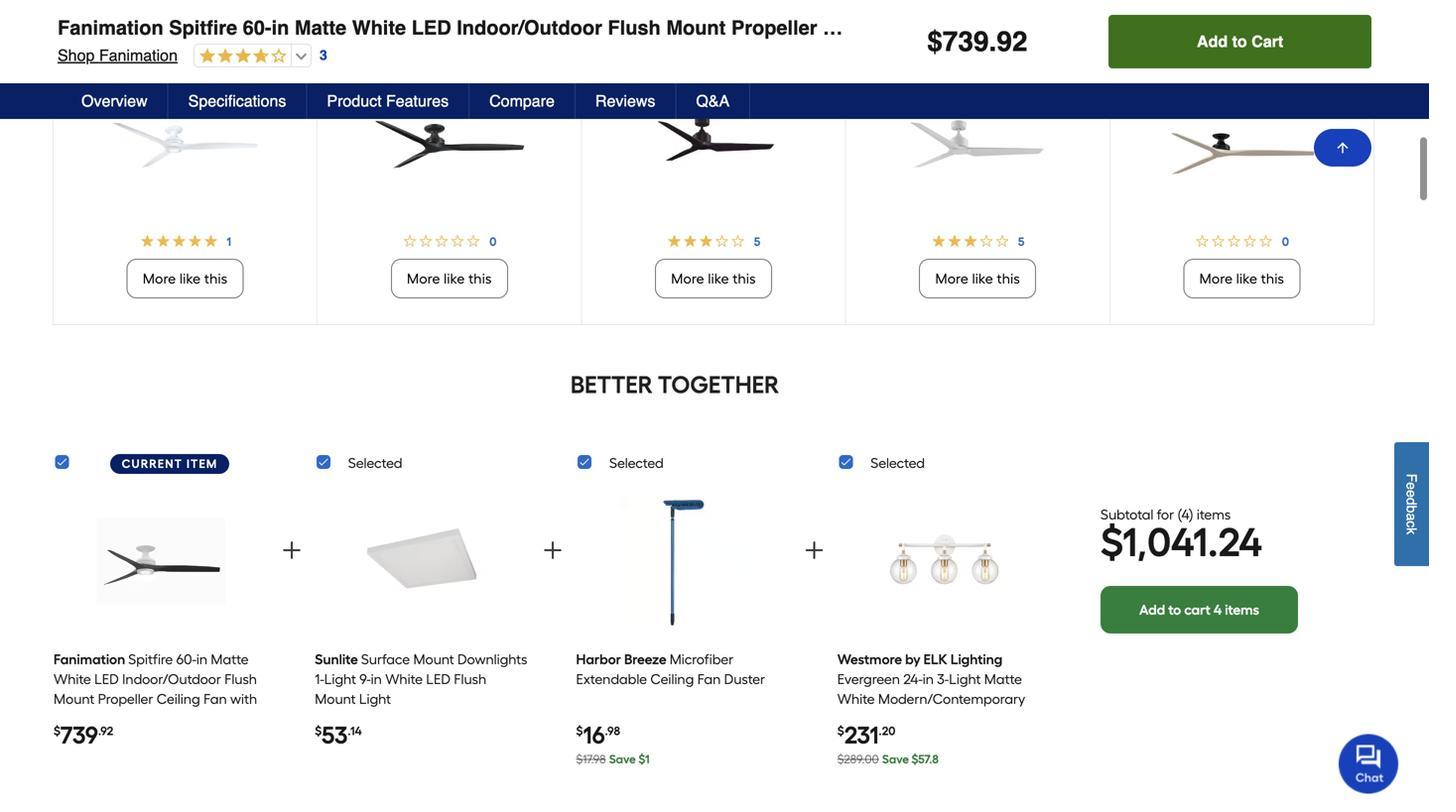 Task type: vqa. For each thing, say whether or not it's contained in the screenshot.
cover to the left
no



Task type: describe. For each thing, give the bounding box(es) containing it.
16
[[583, 722, 605, 750]]

items inside subtotal for ( 4 ) items $ 1,041 .24
[[1197, 506, 1231, 523]]

this for more like this button for fanimation triaire custom 56-in dark bronze indoor/outdoor smart propeller ceiling fan with remote (3-blade) image
[[733, 270, 756, 287]]

$ inside subtotal for ( 4 ) items $ 1,041 .24
[[1101, 519, 1122, 567]]

$ for $ 760 .92
[[69, 11, 76, 26]]

16 list item
[[576, 483, 791, 778]]

more like this button for fanimation triaire custom 56-in dark bronze indoor/outdoor smart propeller ceiling fan with remote (3-blade) image
[[655, 259, 772, 299]]

.
[[989, 26, 997, 58]]

.20
[[879, 724, 896, 739]]

current item
[[122, 457, 218, 471]]

remote inside spitfire 60-in matte white led indoor/outdoor flush mount propeller ceiling fan with light remote (3-blade)
[[89, 711, 137, 728]]

light inside spitfire 60-in matte white led indoor/outdoor flush mount propeller ceiling fan with light remote (3-blade)
[[54, 711, 85, 728]]

589
[[605, 11, 637, 35]]

chat invite button image
[[1339, 734, 1399, 794]]

to for cart
[[1232, 32, 1247, 51]]

this for more like this button related to fanimation triaire custom 64-in matte white indoor/outdoor smart propeller ceiling fan with remote (3-blade) "image"
[[997, 270, 1020, 287]]

shop
[[58, 46, 95, 65]]

1,041
[[1122, 519, 1208, 567]]

harbor
[[576, 652, 621, 668]]

plus image for 53
[[541, 539, 565, 563]]

close image for fanimation spitfire 72-in black indoor/outdoor flush mount smart propeller ceiling fan with remote (3-blade) image
[[553, 13, 567, 27]]

1 horizontal spatial propeller
[[731, 16, 817, 39]]

westmore by elk lighting evergreen 24-in 3-light matte white modern/contemporary vanity light
[[837, 652, 1025, 728]]

92
[[997, 26, 1028, 58]]

more like this for more like this button related to fanimation triaire custom 64-in matte white indoor/outdoor smart propeller ceiling fan with remote (3-blade) "image"
[[935, 270, 1020, 287]]

3-
[[937, 671, 949, 688]]

$ 739 . 92
[[927, 26, 1028, 58]]

more like this list item for close image
[[54, 71, 317, 325]]

53 list item
[[315, 483, 530, 778]]

selected for 231
[[871, 455, 925, 472]]

9-
[[359, 671, 371, 688]]

620
[[341, 11, 374, 35]]

fanimation spitfire 72-in black indoor/outdoor flush mount smart propeller ceiling fan with remote (3-blade) image
[[370, 71, 529, 223]]

more like this list item for close icon corresponding to "fanimation spitfire 84-in black indoor/outdoor flush mount smart propeller ceiling fan with remote (3-blade)" image
[[1110, 71, 1373, 325]]

specifications
[[188, 92, 286, 110]]

760
[[76, 11, 108, 35]]

white inside surface mount downlights 1-light 9-in white led flush mount light
[[385, 671, 423, 688]]

(3- inside spitfire 60-in matte white led indoor/outdoor flush mount propeller ceiling fan with light remote (3-blade)
[[141, 711, 157, 728]]

features
[[386, 92, 449, 110]]

spitfire inside spitfire 60-in matte white led indoor/outdoor flush mount propeller ceiling fan with light remote (3-blade)
[[128, 652, 173, 668]]

specifications button
[[168, 83, 307, 119]]

1
[[645, 753, 650, 767]]

$ 739 .92
[[54, 722, 113, 750]]

better together heading
[[52, 369, 1298, 401]]

f e e d b a c k
[[1404, 474, 1420, 535]]

60- inside spitfire 60-in matte white led indoor/outdoor flush mount propeller ceiling fan with light remote (3-blade)
[[176, 652, 196, 668]]

fan inside microfiber extendable ceiling fan duster
[[697, 671, 721, 688]]

add for add to cart
[[1197, 32, 1228, 51]]

.98
[[605, 724, 620, 739]]

reviews button
[[576, 83, 676, 119]]

mount inside spitfire 60-in matte white led indoor/outdoor flush mount propeller ceiling fan with light remote (3-blade)
[[54, 691, 94, 708]]

breeze
[[624, 652, 667, 668]]

more like this for more like this button for fanimation triaire custom 56-in dark bronze indoor/outdoor smart propeller ceiling fan with remote (3-blade) image
[[671, 270, 756, 287]]

$ for $ 53 .14
[[315, 724, 322, 739]]

$ for $ 739 .92
[[54, 724, 61, 739]]

231
[[844, 722, 879, 750]]

add to cart button
[[1109, 15, 1371, 68]]

1 vertical spatial fanimation
[[99, 46, 178, 65]]

in inside westmore by elk lighting evergreen 24-in 3-light matte white modern/contemporary vanity light
[[923, 671, 934, 688]]

$654.94
[[334, 38, 371, 51]]

product features button
[[307, 83, 470, 119]]

3
[[320, 47, 327, 63]]

.92 for 760
[[108, 11, 123, 26]]

$ for $ 620 .94
[[334, 11, 341, 26]]

c
[[1404, 521, 1420, 528]]

1 e from the top
[[1404, 482, 1420, 490]]

739 for .92
[[61, 722, 98, 750]]

better together
[[571, 371, 779, 399]]

3.7 stars image
[[194, 48, 287, 66]]

compare
[[489, 92, 555, 110]]

in inside surface mount downlights 1-light 9-in white led flush mount light
[[371, 671, 382, 688]]

more for fanimation spitfire 72-in black indoor/outdoor flush mount smart propeller ceiling fan with remote (3-blade) image's more like this button
[[407, 270, 440, 287]]

surface
[[361, 652, 410, 668]]

$ for $ 589 .96
[[598, 11, 605, 26]]

739 for .
[[943, 26, 989, 58]]

extendable
[[576, 671, 647, 688]]

d
[[1404, 498, 1420, 506]]

this for more like this button related to fanimation spitfire 72-in matte white color-changing led indoor/outdoor flush mount smart propeller ceiling fan with light remote (3-blade) image on the left top of page
[[204, 270, 228, 287]]

matte inside westmore by elk lighting evergreen 24-in 3-light matte white modern/contemporary vanity light
[[984, 671, 1022, 688]]

k
[[1404, 528, 1420, 535]]

$ 589 .96
[[598, 11, 652, 35]]

spitfire 60-in matte white led indoor/outdoor flush mount propeller ceiling fan with light remote (3-blade)
[[54, 652, 257, 728]]

53
[[322, 722, 348, 750]]

lighting
[[951, 652, 1003, 668]]

sunlite surface mount downlights 1-light 9-in white led flush mount light image
[[358, 490, 487, 635]]

shop fanimation
[[58, 46, 178, 65]]

duster
[[724, 671, 765, 688]]

684
[[1133, 11, 1166, 35]]

add for add to cart 4 items
[[1139, 602, 1165, 619]]

plus image
[[802, 539, 826, 563]]

with inside spitfire 60-in matte white led indoor/outdoor flush mount propeller ceiling fan with light remote (3-blade)
[[230, 691, 257, 708]]

product features
[[327, 92, 449, 110]]

for
[[1157, 506, 1174, 523]]

more like this button for "fanimation spitfire 84-in black indoor/outdoor flush mount smart propeller ceiling fan with remote (3-blade)" image
[[1183, 259, 1300, 299]]

blade) inside spitfire 60-in matte white led indoor/outdoor flush mount propeller ceiling fan with light remote (3-blade)
[[157, 711, 197, 728]]

ceiling inside microfiber extendable ceiling fan duster
[[650, 671, 694, 688]]

harbor breeze
[[576, 652, 667, 668]]

product
[[327, 92, 382, 110]]

surface mount downlights 1-light 9-in white led flush mount light
[[315, 652, 527, 708]]

1 horizontal spatial 60-
[[243, 16, 272, 39]]

more for more like this button related to fanimation spitfire 72-in matte white color-changing led indoor/outdoor flush mount smart propeller ceiling fan with light remote (3-blade) image on the left top of page
[[143, 270, 176, 287]]

save for 16
[[609, 753, 636, 767]]

plus image for 739
[[280, 539, 304, 563]]

mount right .96
[[666, 16, 726, 39]]

$ for $ 16 .98
[[576, 724, 583, 739]]

together
[[658, 371, 779, 399]]

add to cart
[[1197, 32, 1283, 51]]

subtotal
[[1101, 506, 1153, 523]]

better
[[571, 371, 653, 399]]

$ for $ 231 .20
[[837, 724, 844, 739]]

f
[[1404, 474, 1420, 482]]

by
[[905, 652, 921, 668]]

$289.00 save $ 57.8
[[837, 753, 939, 767]]

more like this button for fanimation triaire custom 64-in matte white indoor/outdoor smart propeller ceiling fan with remote (3-blade) "image"
[[919, 259, 1036, 299]]

more for more like this button related to "fanimation spitfire 84-in black indoor/outdoor flush mount smart propeller ceiling fan with remote (3-blade)" image
[[1199, 270, 1233, 287]]

close image for "fanimation spitfire 84-in black indoor/outdoor flush mount smart propeller ceiling fan with remote (3-blade)" image
[[1346, 13, 1360, 27]]

like for more like this button related to fanimation triaire custom 64-in matte white indoor/outdoor smart propeller ceiling fan with remote (3-blade) "image"
[[972, 270, 993, 287]]

elk
[[924, 652, 947, 668]]

more like this button for fanimation spitfire 72-in matte white color-changing led indoor/outdoor flush mount smart propeller ceiling fan with light remote (3-blade) image on the left top of page
[[127, 259, 244, 299]]

4 more like this list item from the left
[[846, 71, 1109, 325]]

f e e d b a c k button
[[1394, 442, 1429, 566]]

overview
[[81, 92, 148, 110]]

2 e from the top
[[1404, 490, 1420, 498]]

(
[[1177, 506, 1182, 523]]

more like this for fanimation spitfire 72-in black indoor/outdoor flush mount smart propeller ceiling fan with remote (3-blade) image's more like this button
[[407, 270, 492, 287]]

save
[[109, 38, 134, 51]]

b
[[1404, 506, 1420, 513]]

arrow up image
[[1335, 140, 1351, 156]]

2 horizontal spatial flush
[[608, 16, 661, 39]]

more like this list item for fanimation spitfire 72-in black indoor/outdoor flush mount smart propeller ceiling fan with remote (3-blade) image's close icon
[[318, 71, 581, 325]]

)
[[1189, 506, 1193, 523]]

westmore by elk lighting evergreen 24-in 3-light matte white modern/contemporary vanity light image
[[880, 490, 1009, 635]]

close image
[[289, 13, 303, 27]]

westmore
[[837, 652, 902, 668]]

like for more like this button related to fanimation spitfire 72-in matte white color-changing led indoor/outdoor flush mount smart propeller ceiling fan with light remote (3-blade) image on the left top of page
[[180, 270, 201, 287]]

4 for add to cart 4 items
[[1214, 602, 1222, 619]]



Task type: locate. For each thing, give the bounding box(es) containing it.
0 horizontal spatial selected
[[348, 455, 402, 472]]

selected
[[348, 455, 402, 472], [609, 455, 664, 472], [871, 455, 925, 472]]

.92
[[108, 11, 123, 26], [98, 724, 113, 739]]

0 horizontal spatial (3-
[[141, 711, 157, 728]]

$ inside $ 760 .92
[[69, 11, 76, 26]]

$ inside '$ 739 .92'
[[54, 724, 61, 739]]

1 vertical spatial remote
[[89, 711, 137, 728]]

led right $ 620 .94
[[412, 16, 451, 39]]

4 for subtotal for ( 4 ) items $ 1,041 .24
[[1182, 506, 1189, 523]]

2 .94 from the left
[[1166, 11, 1182, 26]]

739
[[943, 26, 989, 58], [61, 722, 98, 750]]

white up product features
[[352, 16, 406, 39]]

this
[[204, 270, 228, 287], [468, 270, 492, 287], [733, 270, 756, 287], [997, 270, 1020, 287], [1261, 270, 1284, 287]]

cart
[[1252, 32, 1283, 51]]

items inside add to cart 4 items link
[[1225, 602, 1259, 619]]

3 selected from the left
[[871, 455, 925, 472]]

231 list item
[[837, 483, 1052, 778]]

4 inside subtotal for ( 4 ) items $ 1,041 .24
[[1182, 506, 1189, 523]]

$17.98
[[576, 753, 606, 767]]

0 vertical spatial (3-
[[1113, 16, 1137, 39]]

2 vertical spatial fan
[[204, 691, 227, 708]]

.94 inside $ 620 .94
[[374, 11, 389, 26]]

2 vertical spatial ceiling
[[157, 691, 200, 708]]

fanimation
[[58, 16, 163, 39], [99, 46, 178, 65], [54, 652, 125, 668]]

0 vertical spatial fanimation
[[58, 16, 163, 39]]

60-
[[243, 16, 272, 39], [176, 652, 196, 668]]

$ 684 .94
[[1126, 11, 1182, 35]]

to left cart
[[1168, 602, 1181, 619]]

1 .94 from the left
[[374, 11, 389, 26]]

2 horizontal spatial matte
[[984, 671, 1022, 688]]

1 this from the left
[[204, 270, 228, 287]]

to inside button
[[1232, 32, 1247, 51]]

1 plus image from the left
[[280, 539, 304, 563]]

ceiling inside spitfire 60-in matte white led indoor/outdoor flush mount propeller ceiling fan with light remote (3-blade)
[[157, 691, 200, 708]]

led right 9-
[[426, 671, 451, 688]]

$ inside the $ 684 .94
[[1126, 11, 1133, 26]]

propeller up q&a 'button'
[[731, 16, 817, 39]]

2 save from the left
[[882, 753, 909, 767]]

mount up '$ 739 .92'
[[54, 691, 94, 708]]

e up b
[[1404, 490, 1420, 498]]

1 horizontal spatial 739
[[943, 26, 989, 58]]

0 horizontal spatial plus image
[[280, 539, 304, 563]]

this for more like this button related to "fanimation spitfire 84-in black indoor/outdoor flush mount smart propeller ceiling fan with remote (3-blade)" image
[[1261, 270, 1284, 287]]

$ 760 .92
[[69, 11, 123, 35]]

0 vertical spatial blade)
[[1137, 16, 1198, 39]]

more like this button
[[127, 259, 244, 299], [391, 259, 508, 299], [655, 259, 772, 299], [919, 259, 1036, 299], [1183, 259, 1300, 299]]

4%
[[136, 38, 150, 51]]

5 this from the left
[[1261, 270, 1284, 287]]

1 selected from the left
[[348, 455, 402, 472]]

fanimation triaire custom 64-in matte white indoor/outdoor smart propeller ceiling fan with remote (3-blade) image
[[898, 71, 1057, 223]]

0 horizontal spatial remote
[[89, 711, 137, 728]]

mount down 1-
[[315, 691, 356, 708]]

led inside surface mount downlights 1-light 9-in white led flush mount light
[[426, 671, 451, 688]]

0 horizontal spatial matte
[[211, 652, 249, 668]]

.96
[[637, 11, 652, 26]]

2 horizontal spatial fan
[[894, 16, 930, 39]]

5 like from the left
[[1236, 270, 1257, 287]]

subtotal for ( 4 ) items $ 1,041 .24
[[1101, 506, 1262, 567]]

white down surface
[[385, 671, 423, 688]]

2 this from the left
[[468, 270, 492, 287]]

save for 231
[[882, 753, 909, 767]]

4 right for
[[1182, 506, 1189, 523]]

1-
[[315, 671, 324, 688]]

0 vertical spatial matte
[[295, 16, 346, 39]]

1 like from the left
[[180, 270, 201, 287]]

$ inside $ 53 .14
[[315, 724, 322, 739]]

3 more like this button from the left
[[655, 259, 772, 299]]

led
[[412, 16, 451, 39], [94, 671, 119, 688], [426, 671, 451, 688]]

1 horizontal spatial blade)
[[1137, 16, 1198, 39]]

4 this from the left
[[997, 270, 1020, 287]]

1 vertical spatial indoor/outdoor
[[122, 671, 221, 688]]

fanimation up shop fanimation
[[58, 16, 163, 39]]

more like this
[[143, 270, 228, 287], [407, 270, 492, 287], [671, 270, 756, 287], [935, 270, 1020, 287], [1199, 270, 1284, 287]]

add left 'cart'
[[1197, 32, 1228, 51]]

more like this list item
[[54, 71, 317, 325], [318, 71, 581, 325], [582, 71, 845, 325], [846, 71, 1109, 325], [1110, 71, 1373, 325]]

in
[[272, 16, 289, 39], [196, 652, 207, 668], [371, 671, 382, 688], [923, 671, 934, 688]]

1 vertical spatial blade)
[[157, 711, 197, 728]]

24-
[[903, 671, 923, 688]]

1 vertical spatial ceiling
[[650, 671, 694, 688]]

1 more from the left
[[143, 270, 176, 287]]

1 vertical spatial .92
[[98, 724, 113, 739]]

1 save from the left
[[609, 753, 636, 767]]

led inside spitfire 60-in matte white led indoor/outdoor flush mount propeller ceiling fan with light remote (3-blade)
[[94, 671, 119, 688]]

blade)
[[1137, 16, 1198, 39], [157, 711, 197, 728]]

1 vertical spatial matte
[[211, 652, 249, 668]]

1 horizontal spatial indoor/outdoor
[[457, 16, 602, 39]]

fanimation spitfire 60-in matte white led indoor/outdoor flush mount propeller ceiling fan with light remote (3-blade) image
[[97, 490, 226, 635]]

spitfire
[[169, 16, 237, 39], [128, 652, 173, 668]]

$ inside $ 16 .98
[[576, 724, 583, 739]]

0 vertical spatial indoor/outdoor
[[457, 16, 602, 39]]

1 more like this list item from the left
[[54, 71, 317, 325]]

fanimation inside '739' list item
[[54, 652, 125, 668]]

2 vertical spatial fanimation
[[54, 652, 125, 668]]

more like this for more like this button related to "fanimation spitfire 84-in black indoor/outdoor flush mount smart propeller ceiling fan with remote (3-blade)" image
[[1199, 270, 1284, 287]]

0 horizontal spatial close image
[[553, 13, 567, 27]]

fanimation spitfire 84-in black indoor/outdoor flush mount smart propeller ceiling fan with remote (3-blade) image
[[1162, 71, 1321, 223]]

$ 231 .20
[[837, 722, 896, 750]]

like
[[180, 270, 201, 287], [444, 270, 465, 287], [708, 270, 729, 287], [972, 270, 993, 287], [1236, 270, 1257, 287]]

1 more like this from the left
[[143, 270, 228, 287]]

with
[[935, 16, 975, 39], [230, 691, 257, 708]]

flush down downlights
[[454, 671, 486, 688]]

item
[[187, 457, 218, 471]]

.14
[[348, 724, 362, 739]]

fanimation spitfire 60-in matte white led indoor/outdoor flush mount propeller ceiling fan with light remote (3-blade)
[[58, 16, 1198, 39]]

e
[[1404, 482, 1420, 490], [1404, 490, 1420, 498]]

3 more from the left
[[671, 270, 704, 287]]

white up vanity
[[837, 691, 875, 708]]

spitfire down fanimation spitfire 60-in matte white led indoor/outdoor flush mount propeller ceiling fan with light remote (3-blade) image
[[128, 652, 173, 668]]

739 inside list item
[[61, 722, 98, 750]]

4 more like this button from the left
[[919, 259, 1036, 299]]

sunlite
[[315, 652, 358, 668]]

1 close image from the left
[[553, 13, 567, 27]]

2 horizontal spatial ceiling
[[823, 16, 889, 39]]

3 like from the left
[[708, 270, 729, 287]]

save inside 231 list item
[[882, 753, 909, 767]]

white inside spitfire 60-in matte white led indoor/outdoor flush mount propeller ceiling fan with light remote (3-blade)
[[54, 671, 91, 688]]

$ 16 .98
[[576, 722, 620, 750]]

2 vertical spatial matte
[[984, 671, 1022, 688]]

a
[[1404, 513, 1420, 521]]

overview button
[[62, 83, 168, 119]]

.94 for 684
[[1166, 11, 1182, 26]]

in inside spitfire 60-in matte white led indoor/outdoor flush mount propeller ceiling fan with light remote (3-blade)
[[196, 652, 207, 668]]

downlights
[[458, 652, 527, 668]]

2 selected from the left
[[609, 455, 664, 472]]

0 horizontal spatial indoor/outdoor
[[122, 671, 221, 688]]

save
[[609, 753, 636, 767], [882, 753, 909, 767]]

1 horizontal spatial ceiling
[[650, 671, 694, 688]]

739 list item
[[54, 483, 269, 778]]

(3-
[[1113, 16, 1137, 39], [141, 711, 157, 728]]

1 horizontal spatial with
[[935, 16, 975, 39]]

0 horizontal spatial with
[[230, 691, 257, 708]]

1 horizontal spatial add
[[1197, 32, 1228, 51]]

modern/contemporary
[[878, 691, 1025, 708]]

add to cart 4 items
[[1139, 602, 1259, 619]]

cart
[[1184, 602, 1210, 619]]

2 more like this list item from the left
[[318, 71, 581, 325]]

0 horizontal spatial add
[[1139, 602, 1165, 619]]

1 vertical spatial with
[[230, 691, 257, 708]]

fanimation up '$ 739 .92'
[[54, 652, 125, 668]]

save left "1"
[[609, 753, 636, 767]]

plus image
[[280, 539, 304, 563], [541, 539, 565, 563]]

flush left 1-
[[224, 671, 257, 688]]

propeller inside spitfire 60-in matte white led indoor/outdoor flush mount propeller ceiling fan with light remote (3-blade)
[[98, 691, 153, 708]]

this for fanimation spitfire 72-in black indoor/outdoor flush mount smart propeller ceiling fan with remote (3-blade) image's more like this button
[[468, 270, 492, 287]]

1 horizontal spatial (3-
[[1113, 16, 1137, 39]]

indoor/outdoor inside spitfire 60-in matte white led indoor/outdoor flush mount propeller ceiling fan with light remote (3-blade)
[[122, 671, 221, 688]]

1 vertical spatial propeller
[[98, 691, 153, 708]]

1 more like this button from the left
[[127, 259, 244, 299]]

e up d
[[1404, 482, 1420, 490]]

fanimation for fanimation spitfire 60-in matte white led indoor/outdoor flush mount propeller ceiling fan with light remote (3-blade)
[[58, 16, 163, 39]]

4 right cart
[[1214, 602, 1222, 619]]

0 vertical spatial 739
[[943, 26, 989, 58]]

1 horizontal spatial plus image
[[541, 539, 565, 563]]

microfiber extendable ceiling fan duster
[[576, 652, 765, 688]]

matte
[[295, 16, 346, 39], [211, 652, 249, 668], [984, 671, 1022, 688]]

items
[[1197, 506, 1231, 523], [1225, 602, 1259, 619]]

1 horizontal spatial to
[[1232, 32, 1247, 51]]

.92 for 739
[[98, 724, 113, 739]]

.92 inside $ 760 .92
[[108, 11, 123, 26]]

add to cart 4 items link
[[1101, 586, 1298, 634]]

4 like from the left
[[972, 270, 993, 287]]

1 vertical spatial spitfire
[[128, 652, 173, 668]]

$ inside $ 620 .94
[[334, 11, 341, 26]]

0 horizontal spatial 739
[[61, 722, 98, 750]]

harbor breeze microfiber extendable ceiling fan duster image
[[619, 490, 748, 635]]

current
[[122, 457, 183, 471]]

0 vertical spatial items
[[1197, 506, 1231, 523]]

0 vertical spatial 60-
[[243, 16, 272, 39]]

save inside 16 list item
[[609, 753, 636, 767]]

white
[[352, 16, 406, 39], [54, 671, 91, 688], [385, 671, 423, 688], [837, 691, 875, 708]]

add inside button
[[1197, 32, 1228, 51]]

to left 'cart'
[[1232, 32, 1247, 51]]

57.8
[[918, 753, 939, 767]]

vanity
[[837, 711, 877, 728]]

fanimation for fanimation
[[54, 652, 125, 668]]

0 horizontal spatial propeller
[[98, 691, 153, 708]]

0 horizontal spatial .94
[[374, 11, 389, 26]]

$289.00
[[837, 753, 879, 767]]

.94 inside the $ 684 .94
[[1166, 11, 1182, 26]]

1 vertical spatial 739
[[61, 722, 98, 750]]

3 more like this list item from the left
[[582, 71, 845, 325]]

2 more from the left
[[407, 270, 440, 287]]

1 horizontal spatial .94
[[1166, 11, 1182, 26]]

like for more like this button related to "fanimation spitfire 84-in black indoor/outdoor flush mount smart propeller ceiling fan with remote (3-blade)" image
[[1236, 270, 1257, 287]]

0 horizontal spatial fan
[[204, 691, 227, 708]]

$ for $ 684 .94
[[1126, 11, 1133, 26]]

remote
[[1034, 16, 1107, 39], [89, 711, 137, 728]]

0 vertical spatial fan
[[894, 16, 930, 39]]

flush up reviews at the top
[[608, 16, 661, 39]]

1 vertical spatial fan
[[697, 671, 721, 688]]

add left cart
[[1139, 602, 1165, 619]]

1 vertical spatial add
[[1139, 602, 1165, 619]]

2 like from the left
[[444, 270, 465, 287]]

led up '$ 739 .92'
[[94, 671, 119, 688]]

5 more like this from the left
[[1199, 270, 1284, 287]]

like for fanimation spitfire 72-in black indoor/outdoor flush mount smart propeller ceiling fan with remote (3-blade) image's more like this button
[[444, 270, 465, 287]]

4 more from the left
[[935, 270, 969, 287]]

4 more like this from the left
[[935, 270, 1020, 287]]

propeller
[[731, 16, 817, 39], [98, 691, 153, 708]]

1 horizontal spatial selected
[[609, 455, 664, 472]]

to for cart
[[1168, 602, 1181, 619]]

reviews
[[595, 92, 655, 110]]

flush inside surface mount downlights 1-light 9-in white led flush mount light
[[454, 671, 486, 688]]

ceiling
[[823, 16, 889, 39], [650, 671, 694, 688], [157, 691, 200, 708]]

$ 620 .94
[[334, 11, 389, 35]]

1 vertical spatial items
[[1225, 602, 1259, 619]]

0 vertical spatial with
[[935, 16, 975, 39]]

light
[[980, 16, 1029, 39], [324, 671, 356, 688], [949, 671, 981, 688], [359, 691, 391, 708], [54, 711, 85, 728], [880, 711, 912, 728]]

white inside westmore by elk lighting evergreen 24-in 3-light matte white modern/contemporary vanity light
[[837, 691, 875, 708]]

mount right surface
[[413, 652, 454, 668]]

.92 inside '$ 739 .92'
[[98, 724, 113, 739]]

0 horizontal spatial ceiling
[[157, 691, 200, 708]]

0 vertical spatial remote
[[1034, 16, 1107, 39]]

2 horizontal spatial selected
[[871, 455, 925, 472]]

0 horizontal spatial blade)
[[157, 711, 197, 728]]

items right cart
[[1225, 602, 1259, 619]]

like for more like this button for fanimation triaire custom 56-in dark bronze indoor/outdoor smart propeller ceiling fan with remote (3-blade) image
[[708, 270, 729, 287]]

fanimation triaire custom 56-in dark bronze indoor/outdoor smart propeller ceiling fan with remote (3-blade) image
[[634, 71, 793, 223]]

q&a
[[696, 92, 730, 110]]

1 horizontal spatial close image
[[1346, 13, 1360, 27]]

2 more like this from the left
[[407, 270, 492, 287]]

1 horizontal spatial save
[[882, 753, 909, 767]]

1 horizontal spatial remote
[[1034, 16, 1107, 39]]

3 this from the left
[[733, 270, 756, 287]]

$794.92 save 4%
[[69, 38, 150, 51]]

1 horizontal spatial matte
[[295, 16, 346, 39]]

1 vertical spatial 60-
[[176, 652, 196, 668]]

1 horizontal spatial flush
[[454, 671, 486, 688]]

.24
[[1208, 519, 1262, 567]]

0 vertical spatial spitfire
[[169, 16, 237, 39]]

fan inside spitfire 60-in matte white led indoor/outdoor flush mount propeller ceiling fan with light remote (3-blade)
[[204, 691, 227, 708]]

0 vertical spatial ceiling
[[823, 16, 889, 39]]

microfiber
[[670, 652, 734, 668]]

0 vertical spatial propeller
[[731, 16, 817, 39]]

1 horizontal spatial 4
[[1214, 602, 1222, 619]]

1 horizontal spatial fan
[[697, 671, 721, 688]]

0 horizontal spatial 4
[[1182, 506, 1189, 523]]

5 more like this button from the left
[[1183, 259, 1300, 299]]

$17.98 save $ 1
[[576, 753, 650, 767]]

1 vertical spatial (3-
[[141, 711, 157, 728]]

5 more like this list item from the left
[[1110, 71, 1373, 325]]

0 horizontal spatial save
[[609, 753, 636, 767]]

more for more like this button related to fanimation triaire custom 64-in matte white indoor/outdoor smart propeller ceiling fan with remote (3-blade) "image"
[[935, 270, 969, 287]]

to
[[1232, 32, 1247, 51], [1168, 602, 1181, 619]]

0 vertical spatial 4
[[1182, 506, 1189, 523]]

$ for $ 739 . 92
[[927, 26, 943, 58]]

3 more like this from the left
[[671, 270, 756, 287]]

1 vertical spatial to
[[1168, 602, 1181, 619]]

.94 for 620
[[374, 11, 389, 26]]

$ inside $ 589 .96
[[598, 11, 605, 26]]

2 more like this button from the left
[[391, 259, 508, 299]]

q&a button
[[676, 83, 750, 119]]

0 horizontal spatial 60-
[[176, 652, 196, 668]]

save down '.20'
[[882, 753, 909, 767]]

selected for 16
[[609, 455, 664, 472]]

fanimation up overview button
[[99, 46, 178, 65]]

white up '$ 739 .92'
[[54, 671, 91, 688]]

0 vertical spatial .92
[[108, 11, 123, 26]]

compare button
[[470, 83, 576, 119]]

1 vertical spatial 4
[[1214, 602, 1222, 619]]

more for more like this button for fanimation triaire custom 56-in dark bronze indoor/outdoor smart propeller ceiling fan with remote (3-blade) image
[[671, 270, 704, 287]]

2 close image from the left
[[1346, 13, 1360, 27]]

more like this for more like this button related to fanimation spitfire 72-in matte white color-changing led indoor/outdoor flush mount smart propeller ceiling fan with light remote (3-blade) image on the left top of page
[[143, 270, 228, 287]]

close image
[[553, 13, 567, 27], [1346, 13, 1360, 27]]

matte inside spitfire 60-in matte white led indoor/outdoor flush mount propeller ceiling fan with light remote (3-blade)
[[211, 652, 249, 668]]

items right ) at right bottom
[[1197, 506, 1231, 523]]

$ inside $ 231 .20
[[837, 724, 844, 739]]

$ 53 .14
[[315, 722, 362, 750]]

5 more from the left
[[1199, 270, 1233, 287]]

0 vertical spatial to
[[1232, 32, 1247, 51]]

2 plus image from the left
[[541, 539, 565, 563]]

flush inside spitfire 60-in matte white led indoor/outdoor flush mount propeller ceiling fan with light remote (3-blade)
[[224, 671, 257, 688]]

0 horizontal spatial to
[[1168, 602, 1181, 619]]

0 horizontal spatial flush
[[224, 671, 257, 688]]

evergreen
[[837, 671, 900, 688]]

$794.92
[[69, 38, 105, 51]]

more like this button for fanimation spitfire 72-in black indoor/outdoor flush mount smart propeller ceiling fan with remote (3-blade) image
[[391, 259, 508, 299]]

fanimation spitfire 72-in matte white color-changing led indoor/outdoor flush mount smart propeller ceiling fan with light remote (3-blade) image
[[106, 71, 265, 223]]

propeller up '$ 739 .92'
[[98, 691, 153, 708]]

0 vertical spatial add
[[1197, 32, 1228, 51]]

spitfire up 3.7 stars image
[[169, 16, 237, 39]]



